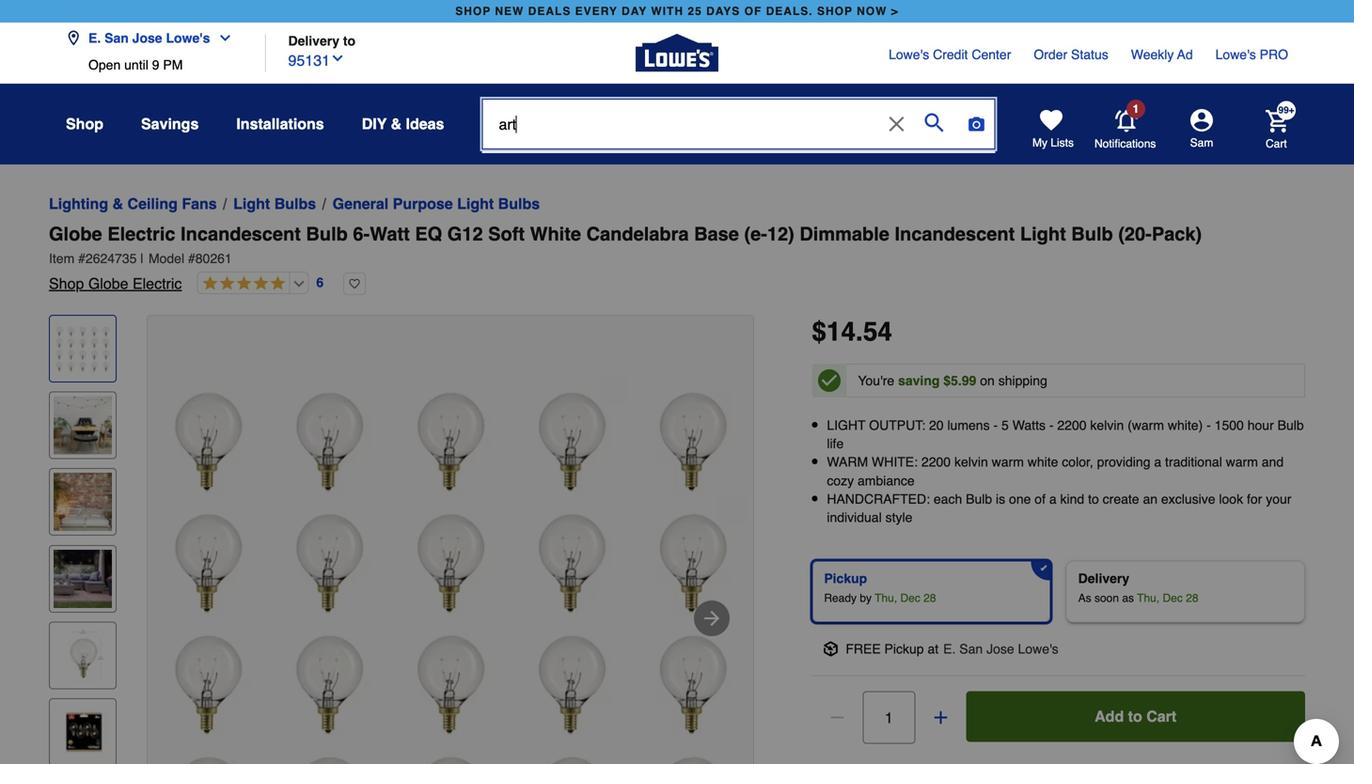 Task type: locate. For each thing, give the bounding box(es) containing it.
& right the diy
[[391, 115, 402, 133]]

light
[[233, 195, 270, 213], [457, 195, 494, 213], [1021, 223, 1067, 245]]

1 vertical spatial 2200
[[922, 455, 951, 470]]

bulb left (20-
[[1072, 223, 1114, 245]]

2 grass from the top
[[588, 476, 629, 493]]

as
[[1123, 592, 1135, 605]]

2200
[[1058, 418, 1087, 433], [922, 455, 951, 470]]

2 thu, from the left
[[1138, 592, 1160, 605]]

art up "in"
[[528, 161, 546, 179]]

pickup ready by thu, dec 28
[[824, 572, 937, 605]]

dec inside "delivery as soon as thu, dec 28"
[[1163, 592, 1183, 605]]

2 vertical spatial to
[[1129, 708, 1143, 726]]

25
[[688, 5, 703, 18]]

0 horizontal spatial to
[[343, 33, 356, 48]]

to inside the light output: 20 lumens - 5 watts - 2200 kelvin (warm white) - 1500 hour bulb life warm white: 2200 kelvin warm white color, providing a traditional warm and cozy ambiance handcrafted: each bulb is one of a kind to create an exclusive look for your individual style
[[1089, 492, 1100, 507]]

weekly
[[1132, 47, 1175, 62]]

dec
[[901, 592, 921, 605], [1163, 592, 1183, 605]]

globe
[[49, 223, 102, 245], [88, 275, 128, 293]]

- right watts
[[1050, 418, 1054, 433]]

1 vertical spatial san
[[960, 642, 983, 657]]

shop left now
[[818, 5, 853, 18]]

san up open
[[105, 31, 129, 46]]

warm left white
[[992, 455, 1024, 470]]

0 horizontal spatial san
[[105, 31, 129, 46]]

0 vertical spatial delivery
[[288, 33, 340, 48]]

option group
[[805, 554, 1313, 631]]

electric down model
[[133, 275, 182, 293]]

1 horizontal spatial pickup
[[885, 642, 924, 657]]

dec right as
[[1163, 592, 1183, 605]]

lighting
[[49, 195, 108, 213]]

1 search icon image from the top
[[499, 163, 514, 178]]

0 horizontal spatial bulbs
[[274, 195, 316, 213]]

1 trees from the top
[[664, 161, 700, 179]]

thu, inside pickup ready by thu, dec 28
[[875, 592, 898, 605]]

thu, right as
[[1138, 592, 1160, 605]]

days
[[707, 5, 741, 18]]

light right 'fans'
[[233, 195, 270, 213]]

to inside button
[[1129, 708, 1143, 726]]

my lists
[[1033, 136, 1074, 150]]

1 horizontal spatial 2200
[[1058, 418, 1087, 433]]

to
[[343, 33, 356, 48], [1089, 492, 1100, 507], [1129, 708, 1143, 726]]

ad
[[1178, 47, 1194, 62]]

2200 down 20
[[922, 455, 951, 470]]

light down my
[[1021, 223, 1067, 245]]

to right add
[[1129, 708, 1143, 726]]

2 dec from the left
[[1163, 592, 1183, 605]]

#
[[78, 251, 86, 266], [188, 251, 195, 266]]

2 shop from the left
[[818, 5, 853, 18]]

2 28 from the left
[[1187, 592, 1199, 605]]

2 horizontal spatial to
[[1129, 708, 1143, 726]]

globe up item
[[49, 223, 102, 245]]

1 bulbs from the left
[[274, 195, 316, 213]]

1 vertical spatial shop
[[49, 275, 84, 293]]

delivery up "soon" at right bottom
[[1079, 572, 1130, 587]]

14
[[827, 317, 856, 347]]

1 dec from the left
[[901, 592, 921, 605]]

2 vertical spatial search icon image
[[499, 279, 514, 294]]

0 horizontal spatial kelvin
[[955, 455, 989, 470]]

shop
[[66, 115, 103, 133], [49, 275, 84, 293]]

lowe's home improvement lists image
[[1041, 109, 1063, 132]]

2 art from the top
[[528, 238, 546, 256]]

kelvin left (warm
[[1091, 418, 1124, 433]]

trees
[[664, 161, 700, 179], [664, 436, 700, 453]]

art down the white
[[528, 278, 546, 295]]

0 vertical spatial christmas
[[588, 161, 660, 179]]

traditional
[[1166, 455, 1223, 470]]

bulb right hour
[[1278, 418, 1305, 433]]

you're
[[858, 374, 895, 389]]

1 ificial from the top
[[546, 161, 584, 179]]

4 art from the top
[[528, 397, 546, 414]]

& inside 'link'
[[112, 195, 123, 213]]

None search field
[[482, 99, 996, 535]]

1 horizontal spatial light
[[457, 195, 494, 213]]

ready
[[824, 592, 857, 605]]

5 title image from the top
[[54, 627, 112, 685]]

28 inside "delivery as soon as thu, dec 28"
[[1187, 592, 1199, 605]]

1 vertical spatial to
[[1089, 492, 1100, 507]]

0 vertical spatial electric
[[107, 223, 175, 245]]

lighting & ceiling fans link
[[49, 193, 217, 215]]

thu,
[[875, 592, 898, 605], [1138, 592, 1160, 605]]

0 vertical spatial 2200
[[1058, 418, 1087, 433]]

trees left with
[[664, 436, 700, 453]]

grass down in artificial christmas trees
[[588, 238, 629, 256]]

bulb
[[306, 223, 348, 245], [1072, 223, 1114, 245], [1278, 418, 1305, 433], [966, 492, 993, 507]]

cart inside "add to cart" button
[[1147, 708, 1177, 726]]

2 ificial from the top
[[546, 238, 584, 256]]

28 right as
[[1187, 592, 1199, 605]]

trees for art ificial christmas trees
[[664, 161, 700, 179]]

order status link
[[1034, 45, 1109, 64]]

e. right at
[[944, 642, 956, 657]]

shop down open
[[66, 115, 103, 133]]

1 horizontal spatial bulbs
[[498, 195, 540, 213]]

ificial
[[546, 161, 584, 179], [546, 238, 584, 256], [546, 278, 584, 295], [546, 436, 584, 453], [546, 476, 584, 493]]

1 christmas from the top
[[588, 161, 660, 179]]

san right at
[[960, 642, 983, 657]]

0 horizontal spatial &
[[112, 195, 123, 213]]

bulbs left general
[[274, 195, 316, 213]]

0 vertical spatial search icon image
[[499, 163, 514, 178]]

weekly ad link
[[1132, 45, 1194, 64]]

1 warm from the left
[[992, 455, 1024, 470]]

0 vertical spatial e.
[[88, 31, 101, 46]]

search icon image down soft
[[499, 279, 514, 294]]

1 title image from the top
[[54, 320, 112, 378]]

1 horizontal spatial san
[[960, 642, 983, 657]]

# right item
[[78, 251, 86, 266]]

title image
[[54, 320, 112, 378], [54, 397, 112, 455], [54, 473, 112, 532], [54, 550, 112, 609], [54, 627, 112, 685], [54, 704, 112, 762]]

kind
[[1061, 492, 1085, 507]]

e. right location image
[[88, 31, 101, 46]]

1 vertical spatial kelvin
[[955, 455, 989, 470]]

art ificial turf
[[528, 278, 614, 295]]

window
[[593, 397, 648, 414]]

art down scape on the left bottom of page
[[528, 436, 546, 453]]

2 search icon image from the top
[[499, 240, 514, 255]]

search icon image down 'subitem arrow' image
[[499, 240, 514, 255]]

cart right add
[[1147, 708, 1177, 726]]

art
[[528, 161, 546, 179], [528, 238, 546, 256], [528, 278, 546, 295], [528, 397, 546, 414], [528, 436, 546, 453]]

0 vertical spatial cart
[[1266, 137, 1288, 150]]

- left 1500
[[1207, 418, 1212, 433]]

shop
[[456, 5, 491, 18], [818, 5, 853, 18]]

candelabra
[[587, 223, 689, 245]]

a right providing on the right bottom
[[1155, 455, 1162, 470]]

create
[[1103, 492, 1140, 507]]

3 title image from the top
[[54, 473, 112, 532]]

- left 5
[[994, 418, 998, 433]]

art ificial grass
[[528, 238, 629, 256]]

subitem arrow image
[[504, 198, 526, 220]]

0 horizontal spatial warm
[[992, 455, 1024, 470]]

arrow right image
[[701, 608, 723, 630]]

& left ceiling
[[112, 195, 123, 213]]

clear element
[[882, 100, 912, 149]]

1 shop from the left
[[456, 5, 491, 18]]

pickup left at
[[885, 642, 924, 657]]

turf
[[588, 278, 614, 295]]

0 horizontal spatial -
[[994, 418, 998, 433]]

ificial grass samples
[[546, 476, 693, 493]]

grass
[[588, 238, 629, 256], [588, 476, 629, 493]]

warm left the and
[[1226, 455, 1259, 470]]

e.
[[88, 31, 101, 46], [944, 642, 956, 657]]

option group containing pickup
[[805, 554, 1313, 631]]

warm
[[827, 455, 869, 470]]

kelvin down "lumens"
[[955, 455, 989, 470]]

1 vertical spatial &
[[112, 195, 123, 213]]

add to cart button
[[967, 692, 1306, 743]]

globe inside "globe electric incandescent bulb 6-watt eq g12 soft white candelabra base (e-12) dimmable incandescent light bulb (20-pack) item # 2624735 | model # 80261"
[[49, 223, 102, 245]]

0 horizontal spatial jose
[[132, 31, 162, 46]]

1 vertical spatial pickup
[[885, 642, 924, 657]]

1 vertical spatial trees
[[664, 436, 700, 453]]

every
[[575, 5, 618, 18]]

item number 2 6 2 4 7 3 5 and model number 8 0 2 6 1 element
[[49, 249, 1306, 268]]

1 horizontal spatial kelvin
[[1091, 418, 1124, 433]]

.
[[856, 317, 864, 347]]

0 horizontal spatial pickup
[[824, 572, 868, 587]]

light up the g12
[[457, 195, 494, 213]]

1 horizontal spatial incandescent
[[895, 223, 1015, 245]]

1 horizontal spatial thu,
[[1138, 592, 1160, 605]]

1 28 from the left
[[924, 592, 937, 605]]

christmas down window
[[588, 436, 660, 453]]

1 vertical spatial grass
[[588, 476, 629, 493]]

1 art from the top
[[528, 161, 546, 179]]

Search Query text field
[[483, 100, 880, 149]]

2 christmas from the top
[[588, 436, 660, 453]]

incandescent
[[181, 223, 301, 245], [895, 223, 1015, 245]]

0 horizontal spatial e.
[[88, 31, 101, 46]]

warm
[[992, 455, 1024, 470], [1226, 455, 1259, 470]]

0 vertical spatial san
[[105, 31, 129, 46]]

1 horizontal spatial shop
[[818, 5, 853, 18]]

color,
[[1062, 455, 1094, 470]]

2 horizontal spatial -
[[1207, 418, 1212, 433]]

shop left new
[[456, 5, 491, 18]]

my lists link
[[1033, 109, 1074, 151]]

0 horizontal spatial cart
[[1147, 708, 1177, 726]]

art ificial christmas trees with lights
[[528, 436, 778, 453]]

1 vertical spatial cart
[[1147, 708, 1177, 726]]

ificial for ificial christmas trees with lights
[[546, 436, 584, 453]]

diy & ideas
[[362, 115, 444, 133]]

0 vertical spatial jose
[[132, 31, 162, 46]]

1 horizontal spatial e.
[[944, 642, 956, 657]]

cart down lowe's home improvement cart image
[[1266, 137, 1288, 150]]

until
[[124, 57, 148, 72]]

3 art from the top
[[528, 278, 546, 295]]

in artificial christmas trees link
[[483, 192, 995, 226], [504, 192, 979, 226], [504, 201, 979, 220]]

28 up at
[[924, 592, 937, 605]]

watt
[[370, 223, 410, 245]]

lowe's credit center link
[[889, 45, 1012, 64]]

1 horizontal spatial 28
[[1187, 592, 1199, 605]]

54
[[864, 317, 893, 347]]

2 trees from the top
[[664, 436, 700, 453]]

soon
[[1095, 592, 1120, 605]]

jose up the 9
[[132, 31, 162, 46]]

pickup inside pickup ready by thu, dec 28
[[824, 572, 868, 587]]

0 horizontal spatial shop
[[456, 5, 491, 18]]

thu, right by
[[875, 592, 898, 605]]

san inside button
[[105, 31, 129, 46]]

bulbs up soft
[[498, 195, 540, 213]]

0 vertical spatial trees
[[664, 161, 700, 179]]

shop new deals every day with 25 days of deals. shop now >
[[456, 5, 899, 18]]

lowe's home improvement notification center image
[[1116, 110, 1138, 132]]

0 horizontal spatial thu,
[[875, 592, 898, 605]]

item
[[49, 251, 75, 266]]

jose right at
[[987, 642, 1015, 657]]

3 ificial from the top
[[546, 278, 584, 295]]

credit
[[933, 47, 969, 62]]

1 horizontal spatial to
[[1089, 492, 1100, 507]]

savings
[[141, 115, 199, 133]]

0 horizontal spatial 2200
[[922, 455, 951, 470]]

2200 up color, at right
[[1058, 418, 1087, 433]]

0 horizontal spatial #
[[78, 251, 86, 266]]

6 title image from the top
[[54, 704, 112, 762]]

& inside button
[[391, 115, 402, 133]]

bulbs
[[274, 195, 316, 213], [498, 195, 540, 213]]

1 # from the left
[[78, 251, 86, 266]]

dec right by
[[901, 592, 921, 605]]

delivery up 95131
[[288, 33, 340, 48]]

none search field containing art
[[482, 99, 996, 535]]

christmas up christmas
[[588, 161, 660, 179]]

electric up '|'
[[107, 223, 175, 245]]

0 vertical spatial to
[[343, 33, 356, 48]]

general purpose light bulbs link
[[333, 193, 540, 215]]

globe down 2624735
[[88, 275, 128, 293]]

2624735
[[86, 251, 137, 266]]

christmas for ificial christmas trees with lights
[[588, 436, 660, 453]]

pm
[[163, 57, 183, 72]]

electric
[[107, 223, 175, 245], [133, 275, 182, 293]]

1 vertical spatial delivery
[[1079, 572, 1130, 587]]

0 vertical spatial pickup
[[824, 572, 868, 587]]

delivery inside "delivery as soon as thu, dec 28"
[[1079, 572, 1130, 587]]

art for ificial grass
[[528, 238, 546, 256]]

art right soft
[[528, 238, 546, 256]]

delivery
[[288, 33, 340, 48], [1079, 572, 1130, 587]]

1 horizontal spatial &
[[391, 115, 402, 133]]

light bulbs link
[[233, 193, 316, 215]]

2 bulbs from the left
[[498, 195, 540, 213]]

1 horizontal spatial dec
[[1163, 592, 1183, 605]]

lowe's inside button
[[166, 31, 210, 46]]

trees up trees
[[664, 161, 700, 179]]

look
[[1220, 492, 1244, 507]]

1 horizontal spatial warm
[[1226, 455, 1259, 470]]

providing
[[1098, 455, 1151, 470]]

pickup up ready
[[824, 572, 868, 587]]

5 art from the top
[[528, 436, 546, 453]]

to right 'kind'
[[1089, 492, 1100, 507]]

light
[[827, 418, 866, 433]]

1 horizontal spatial a
[[1155, 455, 1162, 470]]

0 horizontal spatial incandescent
[[181, 223, 301, 245]]

0 horizontal spatial delivery
[[288, 33, 340, 48]]

1 horizontal spatial cart
[[1266, 137, 1288, 150]]

1 horizontal spatial delivery
[[1079, 572, 1130, 587]]

3 search icon image from the top
[[499, 279, 514, 294]]

art left window
[[528, 397, 546, 414]]

output:
[[870, 418, 926, 433]]

0 vertical spatial shop
[[66, 115, 103, 133]]

1 vertical spatial christmas
[[588, 436, 660, 453]]

lighting & ceiling fans
[[49, 195, 217, 213]]

5 ificial from the top
[[546, 476, 584, 493]]

1 vertical spatial search icon image
[[499, 240, 514, 255]]

4 ificial from the top
[[546, 436, 584, 453]]

general purpose light bulbs
[[333, 195, 540, 213]]

grass left samples
[[588, 476, 629, 493]]

0 vertical spatial &
[[391, 115, 402, 133]]

electric inside "globe electric incandescent bulb 6-watt eq g12 soft white candelabra base (e-12) dimmable incandescent light bulb (20-pack) item # 2624735 | model # 80261"
[[107, 223, 175, 245]]

lists
[[1051, 136, 1074, 150]]

0 vertical spatial globe
[[49, 223, 102, 245]]

4.8 stars image
[[198, 276, 285, 293]]

1 vertical spatial a
[[1050, 492, 1057, 507]]

12)
[[768, 223, 795, 245]]

general
[[333, 195, 389, 213]]

1 horizontal spatial -
[[1050, 418, 1054, 433]]

with
[[704, 436, 734, 453]]

2 horizontal spatial light
[[1021, 223, 1067, 245]]

0 horizontal spatial dec
[[901, 592, 921, 605]]

0 vertical spatial a
[[1155, 455, 1162, 470]]

1 thu, from the left
[[875, 592, 898, 605]]

scape
[[546, 397, 588, 414]]

shop down item
[[49, 275, 84, 293]]

installations
[[236, 115, 324, 133]]

bulbs inside general purpose light bulbs link
[[498, 195, 540, 213]]

0 vertical spatial kelvin
[[1091, 418, 1124, 433]]

1 horizontal spatial #
[[188, 251, 195, 266]]

search icon image up 'subitem arrow' image
[[499, 163, 514, 178]]

heart outline image
[[344, 273, 366, 295]]

4 title image from the top
[[54, 550, 112, 609]]

to up chevron down icon
[[343, 33, 356, 48]]

shop for shop
[[66, 115, 103, 133]]

search icon image for art ificial grass
[[499, 240, 514, 255]]

1 horizontal spatial jose
[[987, 642, 1015, 657]]

0 vertical spatial grass
[[588, 238, 629, 256]]

0 horizontal spatial 28
[[924, 592, 937, 605]]

search icon image
[[499, 163, 514, 178], [499, 240, 514, 255], [499, 279, 514, 294]]

lowe's home improvement cart image
[[1266, 110, 1289, 132]]

delivery for as
[[1079, 572, 1130, 587]]

a right of
[[1050, 492, 1057, 507]]

fans
[[182, 195, 217, 213]]

# right model
[[188, 251, 195, 266]]

bulbs inside light bulbs link
[[274, 195, 316, 213]]

watts
[[1013, 418, 1046, 433]]



Task type: describe. For each thing, give the bounding box(es) containing it.
model
[[149, 251, 184, 266]]

& for diy
[[391, 115, 402, 133]]

christmas
[[593, 203, 652, 218]]

thu, inside "delivery as soon as thu, dec 28"
[[1138, 592, 1160, 605]]

art ificial christmas trees
[[528, 161, 700, 179]]

to for add to cart
[[1129, 708, 1143, 726]]

art for ificial christmas trees
[[528, 161, 546, 179]]

add
[[1095, 708, 1124, 726]]

ceiling
[[128, 195, 178, 213]]

order
[[1034, 47, 1068, 62]]

dimmable
[[800, 223, 890, 245]]

one
[[1010, 492, 1032, 507]]

with
[[651, 5, 684, 18]]

on
[[981, 374, 995, 389]]

of
[[1035, 492, 1046, 507]]

installations button
[[236, 107, 324, 141]]

e. inside button
[[88, 31, 101, 46]]

samples
[[633, 476, 693, 493]]

chevron down image
[[210, 31, 233, 46]]

20
[[930, 418, 944, 433]]

weekly ad
[[1132, 47, 1194, 62]]

(warm
[[1128, 418, 1165, 433]]

shop new deals every day with 25 days of deals. shop now > link
[[452, 0, 903, 23]]

lowe's pro link
[[1216, 45, 1289, 64]]

by
[[860, 592, 872, 605]]

status
[[1072, 47, 1109, 62]]

art for scape window film
[[528, 397, 546, 414]]

diy & ideas button
[[362, 107, 444, 141]]

pack)
[[1152, 223, 1203, 245]]

1 vertical spatial globe
[[88, 275, 128, 293]]

$5.99
[[944, 374, 977, 389]]

open until 9 pm
[[88, 57, 183, 72]]

Stepper number input field with increment and decrement buttons number field
[[863, 692, 916, 745]]

sam
[[1191, 136, 1214, 150]]

2 title image from the top
[[54, 397, 112, 455]]

ificial for ificial turf
[[546, 278, 584, 295]]

80261
[[195, 251, 232, 266]]

& for lighting
[[112, 195, 123, 213]]

1
[[1133, 103, 1140, 116]]

each
[[934, 492, 963, 507]]

jose inside button
[[132, 31, 162, 46]]

as
[[1079, 592, 1092, 605]]

search icon image for art ificial christmas trees
[[499, 163, 514, 178]]

e. san jose lowe's
[[88, 31, 210, 46]]

artificial
[[544, 203, 589, 218]]

99+
[[1279, 105, 1295, 116]]

light inside "globe electric incandescent bulb 6-watt eq g12 soft white candelabra base (e-12) dimmable incandescent light bulb (20-pack) item # 2624735 | model # 80261"
[[1021, 223, 1067, 245]]

|
[[140, 251, 144, 266]]

in artificial christmas trees
[[530, 203, 689, 218]]

1 grass from the top
[[588, 238, 629, 256]]

white:
[[872, 455, 918, 470]]

bulb left 6-
[[306, 223, 348, 245]]

style
[[886, 510, 913, 525]]

>
[[892, 5, 899, 18]]

diy
[[362, 115, 387, 133]]

3 - from the left
[[1207, 418, 1212, 433]]

and
[[1262, 455, 1284, 470]]

2 incandescent from the left
[[895, 223, 1015, 245]]

trees for art ificial christmas trees with lights
[[664, 436, 700, 453]]

order status
[[1034, 47, 1109, 62]]

camera image
[[968, 115, 986, 134]]

2 - from the left
[[1050, 418, 1054, 433]]

handcrafted:
[[827, 492, 930, 507]]

shipping
[[999, 374, 1048, 389]]

white
[[530, 223, 581, 245]]

to for delivery to
[[343, 33, 356, 48]]

now
[[857, 5, 888, 18]]

pickup image
[[824, 642, 839, 657]]

life
[[827, 437, 844, 452]]

art scape window film
[[528, 397, 679, 414]]

shop globe electric
[[49, 275, 182, 293]]

delivery to
[[288, 33, 356, 48]]

pro
[[1260, 47, 1289, 62]]

lowe's credit center
[[889, 47, 1012, 62]]

1 incandescent from the left
[[181, 223, 301, 245]]

is
[[996, 492, 1006, 507]]

art for ificial turf
[[528, 278, 546, 295]]

0 horizontal spatial a
[[1050, 492, 1057, 507]]

your
[[1267, 492, 1292, 507]]

trees
[[656, 203, 689, 218]]

6-
[[353, 223, 370, 245]]

1 vertical spatial e.
[[944, 642, 956, 657]]

cozy
[[827, 473, 854, 489]]

2 # from the left
[[188, 251, 195, 266]]

sam button
[[1157, 109, 1248, 151]]

lowe's home improvement logo image
[[636, 12, 719, 95]]

open
[[88, 57, 121, 72]]

1 vertical spatial electric
[[133, 275, 182, 293]]

individual
[[827, 510, 882, 525]]

1500
[[1215, 418, 1245, 433]]

chevron down image
[[330, 51, 345, 66]]

6
[[316, 275, 324, 290]]

search icon image for art ificial turf
[[499, 279, 514, 294]]

art for ificial christmas trees with lights
[[528, 436, 546, 453]]

light bulbs
[[233, 195, 316, 213]]

hour
[[1248, 418, 1275, 433]]

bulb left is
[[966, 492, 993, 507]]

lights
[[738, 436, 778, 453]]

ificial for ificial christmas trees
[[546, 161, 584, 179]]

search image
[[925, 113, 944, 132]]

minus image
[[828, 709, 847, 728]]

white)
[[1168, 418, 1204, 433]]

check circle filled image
[[818, 370, 841, 392]]

1 vertical spatial jose
[[987, 642, 1015, 657]]

28 inside pickup ready by thu, dec 28
[[924, 592, 937, 605]]

notifications
[[1095, 137, 1157, 150]]

1 - from the left
[[994, 418, 998, 433]]

0 horizontal spatial light
[[233, 195, 270, 213]]

clear image
[[886, 113, 908, 135]]

ificial for ificial grass
[[546, 238, 584, 256]]

location image
[[66, 31, 81, 46]]

of
[[745, 5, 762, 18]]

delivery for to
[[288, 33, 340, 48]]

dec inside pickup ready by thu, dec 28
[[901, 592, 921, 605]]

saving
[[899, 374, 940, 389]]

shop for shop globe electric
[[49, 275, 84, 293]]

film
[[652, 397, 679, 414]]

in
[[530, 203, 540, 218]]

(e-
[[745, 223, 768, 245]]

christmas for ificial christmas trees
[[588, 161, 660, 179]]

soft
[[488, 223, 525, 245]]

95131
[[288, 52, 330, 69]]

lumens
[[948, 418, 990, 433]]

2 warm from the left
[[1226, 455, 1259, 470]]

at
[[928, 642, 939, 657]]

plus image
[[932, 709, 951, 728]]

my
[[1033, 136, 1048, 150]]



Task type: vqa. For each thing, say whether or not it's contained in the screenshot.
THE PIECE
no



